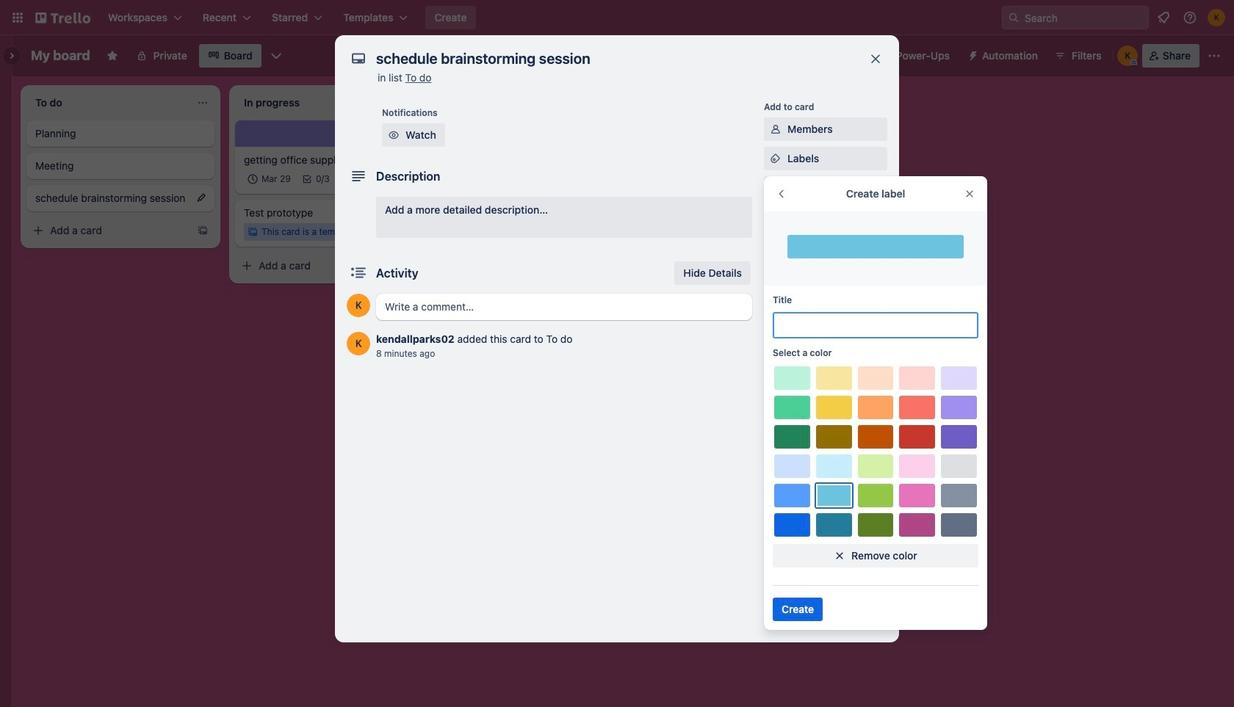 Task type: vqa. For each thing, say whether or not it's contained in the screenshot.
when
no



Task type: locate. For each thing, give the bounding box(es) containing it.
edit card image
[[195, 192, 207, 204]]

2 vertical spatial kendallparks02 (kendallparks02) image
[[347, 332, 370, 356]]

0 vertical spatial kendallparks02 (kendallparks02) image
[[1208, 9, 1225, 26]]

1 horizontal spatial kendallparks02 (kendallparks02) image
[[1117, 46, 1138, 66]]

2 horizontal spatial kendallparks02 (kendallparks02) image
[[1208, 9, 1225, 26]]

kendallparks02 (kendallparks02) image down search field
[[1117, 46, 1138, 66]]

None text field
[[369, 46, 854, 72]]

kendallparks02 (kendallparks02) image right "open information menu" image
[[1208, 9, 1225, 26]]

1 horizontal spatial create from template… image
[[406, 260, 417, 272]]

0 horizontal spatial create from template… image
[[197, 225, 209, 237]]

sm image
[[962, 44, 982, 65], [769, 122, 783, 137], [769, 151, 783, 166]]

show menu image
[[1207, 48, 1222, 63]]

0 notifications image
[[1155, 9, 1173, 26]]

kendallparks02 (kendallparks02) image
[[347, 294, 370, 317]]

0 vertical spatial sm image
[[962, 44, 982, 65]]

kendallparks02 (kendallparks02) image inside primary element
[[1208, 9, 1225, 26]]

sm image
[[386, 128, 401, 143], [769, 476, 783, 491], [769, 505, 783, 520], [769, 535, 783, 550], [769, 571, 783, 586]]

kendallparks02 (kendallparks02) image down kendallparks02 (kendallparks02) image
[[347, 332, 370, 356]]

search image
[[1008, 12, 1020, 24]]

create from template… image
[[197, 225, 209, 237], [406, 260, 417, 272]]

None text field
[[773, 312, 979, 339]]

1 vertical spatial create from template… image
[[406, 260, 417, 272]]

customize views image
[[269, 48, 283, 63]]

open information menu image
[[1183, 10, 1198, 25]]

1 vertical spatial sm image
[[769, 122, 783, 137]]

0 vertical spatial create from template… image
[[197, 225, 209, 237]]

primary element
[[0, 0, 1234, 35]]

kendallparks02 (kendallparks02) image
[[1208, 9, 1225, 26], [1117, 46, 1138, 66], [347, 332, 370, 356]]

None checkbox
[[244, 170, 295, 188]]



Task type: describe. For each thing, give the bounding box(es) containing it.
Search field
[[1020, 7, 1148, 29]]

0 horizontal spatial kendallparks02 (kendallparks02) image
[[347, 332, 370, 356]]

close popover image
[[964, 188, 976, 200]]

back to home image
[[35, 6, 90, 29]]

cover image
[[769, 269, 783, 284]]

2 vertical spatial sm image
[[769, 151, 783, 166]]

Write a comment text field
[[376, 294, 752, 320]]

return to previous screen image
[[776, 188, 788, 200]]

1 vertical spatial kendallparks02 (kendallparks02) image
[[1117, 46, 1138, 66]]

Board name text field
[[24, 44, 97, 68]]

star or unstar board image
[[106, 50, 118, 62]]

color: sky, title: none image
[[788, 235, 964, 259]]



